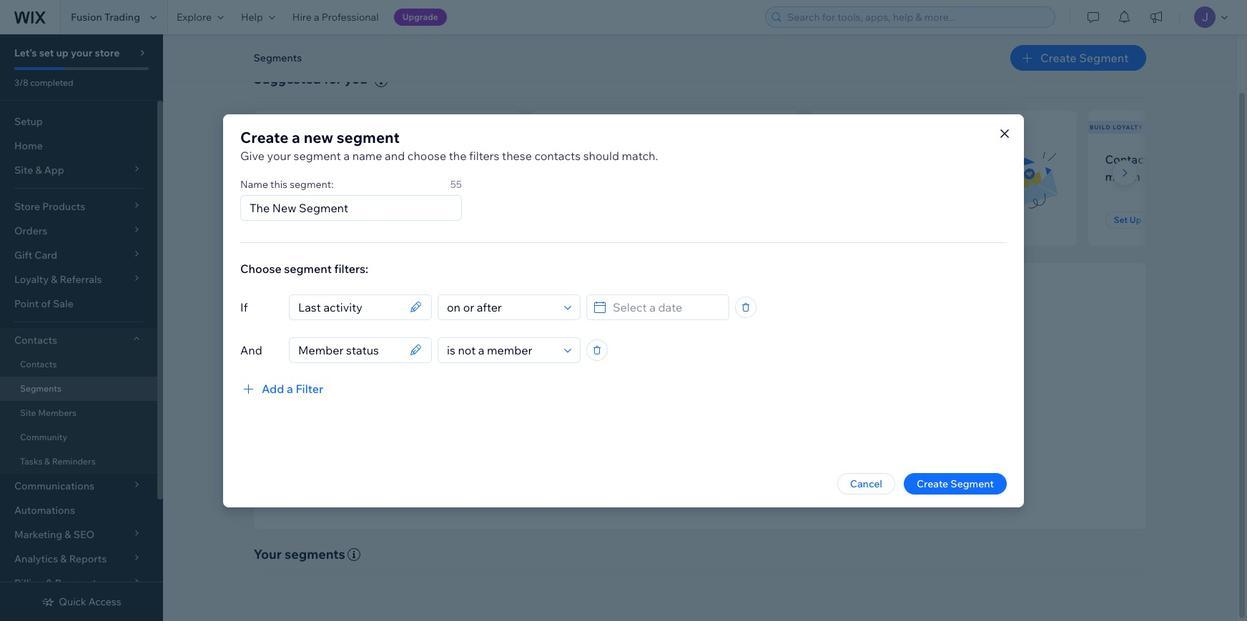 Task type: describe. For each thing, give the bounding box(es) containing it.
1 horizontal spatial create segment
[[1041, 51, 1129, 65]]

your inside create a new segment give your segment a name and choose the filters these contacts should match.
[[267, 148, 291, 163]]

upgrade button
[[394, 9, 447, 26]]

set
[[39, 47, 54, 59]]

with
[[1157, 152, 1181, 167]]

give
[[240, 148, 265, 163]]

recently
[[372, 152, 416, 167]]

Choose a condition field
[[443, 295, 560, 319]]

sidebar element
[[0, 34, 163, 622]]

quick access
[[59, 596, 121, 609]]

Select an option field
[[443, 338, 560, 362]]

suggested
[[254, 71, 321, 87]]

3/8
[[14, 77, 28, 88]]

your segments
[[254, 546, 345, 563]]

home link
[[0, 134, 157, 158]]

site
[[20, 408, 36, 419]]

set up segment for second set up segment button from the right
[[279, 215, 347, 225]]

tasks & reminders link
[[0, 450, 157, 474]]

home
[[14, 140, 43, 152]]

cancel
[[851, 478, 883, 490]]

upgrade
[[403, 11, 438, 22]]

name
[[240, 178, 268, 191]]

a inside add a filter button
[[287, 382, 293, 396]]

th
[[1240, 152, 1248, 167]]

community link
[[0, 426, 157, 450]]

setup link
[[0, 109, 157, 134]]

let's
[[14, 47, 37, 59]]

help
[[241, 11, 263, 24]]

tasks
[[20, 456, 43, 467]]

community
[[20, 432, 67, 443]]

a inside potential customers who haven't made a purchase yet
[[624, 169, 630, 184]]

Search for tools, apps, help & more... field
[[783, 7, 1051, 27]]

Name this segment: field
[[245, 196, 457, 220]]

Select a date field
[[609, 295, 725, 319]]

fusion trading
[[71, 11, 140, 24]]

of
[[41, 298, 51, 311]]

site members link
[[0, 401, 157, 426]]

segments link
[[0, 377, 157, 401]]

store
[[95, 47, 120, 59]]

a left name
[[344, 148, 350, 163]]

1 horizontal spatial create
[[917, 478, 949, 490]]

haven't
[[549, 169, 588, 184]]

completed
[[30, 77, 73, 88]]

let's set up your store
[[14, 47, 120, 59]]

and
[[385, 148, 405, 163]]

build
[[1090, 124, 1111, 131]]

filters:
[[334, 261, 369, 276]]

potential customers who haven't made a purchase yet
[[549, 152, 702, 184]]

segment:
[[290, 178, 334, 191]]

suggested for you
[[254, 71, 368, 87]]

loyalty
[[1113, 124, 1144, 131]]

point of sale link
[[0, 292, 157, 316]]

explore
[[177, 11, 212, 24]]

your inside new contacts who recently subscribed to your mailing list
[[347, 169, 371, 184]]

new
[[304, 128, 333, 146]]

members
[[38, 408, 77, 419]]

point of sale
[[14, 298, 74, 311]]

professional
[[322, 11, 379, 24]]

birthday
[[1192, 152, 1237, 167]]

you
[[345, 71, 368, 87]]

list containing new contacts who recently subscribed to your mailing list
[[251, 111, 1248, 246]]

subscribers
[[273, 124, 322, 131]]

automations link
[[0, 499, 157, 523]]

your inside "sidebar" element
[[71, 47, 92, 59]]

add
[[262, 382, 284, 396]]

set for second set up segment button from the left
[[1114, 215, 1128, 225]]

add a filter
[[262, 382, 324, 396]]

choose segment filters:
[[240, 261, 369, 276]]

build loyalty
[[1090, 124, 1144, 131]]

sale
[[53, 298, 74, 311]]

0 vertical spatial segment
[[337, 128, 400, 146]]

site members
[[20, 408, 77, 419]]

filter
[[296, 382, 324, 396]]

&
[[44, 456, 50, 467]]

subscribed
[[271, 169, 331, 184]]

to
[[333, 169, 345, 184]]

contacts inside contacts with a birthday th
[[1106, 152, 1155, 167]]

choose
[[408, 148, 447, 163]]

1 up from the left
[[295, 215, 307, 225]]

who for your
[[347, 152, 370, 167]]

contacts for contacts link
[[20, 359, 57, 370]]

contacts button
[[0, 328, 157, 353]]

trading
[[104, 11, 140, 24]]

quick access button
[[42, 596, 121, 609]]

setup
[[14, 115, 43, 128]]



Task type: locate. For each thing, give the bounding box(es) containing it.
if
[[240, 300, 248, 314]]

a down customers
[[624, 169, 630, 184]]

1 vertical spatial new
[[271, 152, 295, 167]]

segments for segments link
[[20, 383, 62, 394]]

new up subscribed on the left top of the page
[[271, 152, 295, 167]]

a inside contacts with a birthday th
[[1183, 152, 1189, 167]]

quick
[[59, 596, 86, 609]]

match.
[[622, 148, 658, 163]]

new
[[255, 124, 271, 131], [271, 152, 295, 167]]

2 vertical spatial your
[[347, 169, 371, 184]]

who up purchase
[[659, 152, 682, 167]]

fusion
[[71, 11, 102, 24]]

segments button
[[246, 47, 309, 69]]

segment left filters:
[[284, 261, 332, 276]]

hire
[[293, 11, 312, 24]]

customers
[[600, 152, 657, 167]]

access
[[89, 596, 121, 609]]

create
[[1041, 51, 1077, 65], [240, 128, 289, 146], [917, 478, 949, 490]]

2 who from the left
[[659, 152, 682, 167]]

contacts inside popup button
[[14, 334, 57, 347]]

1 vertical spatial create segment button
[[904, 473, 1007, 495]]

set up segment button down contacts with a birthday th
[[1106, 212, 1190, 229]]

segment up name
[[337, 128, 400, 146]]

None field
[[294, 295, 406, 319], [294, 338, 406, 362], [294, 295, 406, 319], [294, 338, 406, 362]]

made
[[591, 169, 621, 184]]

contacts
[[535, 148, 581, 163], [298, 152, 344, 167]]

2 vertical spatial create
[[917, 478, 949, 490]]

a right with
[[1183, 152, 1189, 167]]

list
[[416, 169, 432, 184]]

choose
[[240, 261, 282, 276]]

a left 'new'
[[292, 128, 300, 146]]

name this segment:
[[240, 178, 334, 191]]

0 horizontal spatial set up segment button
[[271, 212, 355, 229]]

filters
[[469, 148, 500, 163]]

automations
[[14, 504, 75, 517]]

add a filter button
[[240, 380, 324, 397]]

hire a professional link
[[284, 0, 388, 34]]

mailing
[[374, 169, 414, 184]]

contacts inside new contacts who recently subscribed to your mailing list
[[298, 152, 344, 167]]

set up segment button down the 'segment:'
[[271, 212, 355, 229]]

your right give in the left of the page
[[267, 148, 291, 163]]

0 vertical spatial create segment
[[1041, 51, 1129, 65]]

contacts down point of sale
[[14, 334, 57, 347]]

segments inside "sidebar" element
[[20, 383, 62, 394]]

contacts up haven't at the left top of the page
[[535, 148, 581, 163]]

hire a professional
[[293, 11, 379, 24]]

1 horizontal spatial set up segment button
[[1106, 212, 1190, 229]]

new up give in the left of the page
[[255, 124, 271, 131]]

reminders
[[52, 456, 96, 467]]

1 vertical spatial contacts
[[14, 334, 57, 347]]

2 set up segment button from the left
[[1106, 212, 1190, 229]]

create segment button for segments
[[1011, 45, 1146, 71]]

contacts link
[[0, 353, 157, 377]]

contacts for the contacts popup button
[[14, 334, 57, 347]]

0 vertical spatial create segment button
[[1011, 45, 1146, 71]]

set up segment down contacts with a birthday th
[[1114, 215, 1181, 225]]

1 who from the left
[[347, 152, 370, 167]]

2 horizontal spatial create
[[1041, 51, 1077, 65]]

2 set up segment from the left
[[1114, 215, 1181, 225]]

0 vertical spatial segments
[[254, 52, 302, 64]]

2 vertical spatial segment
[[284, 261, 332, 276]]

1 horizontal spatial contacts
[[535, 148, 581, 163]]

contacts down the contacts popup button
[[20, 359, 57, 370]]

help button
[[232, 0, 284, 34]]

0 horizontal spatial set up segment
[[279, 215, 347, 225]]

0 horizontal spatial segments
[[20, 383, 62, 394]]

a right "hire"
[[314, 11, 320, 24]]

create inside create a new segment give your segment a name and choose the filters these contacts should match.
[[240, 128, 289, 146]]

0 vertical spatial new
[[255, 124, 271, 131]]

purchase
[[633, 169, 683, 184]]

this
[[271, 178, 288, 191]]

the
[[449, 148, 467, 163]]

create segment button
[[1011, 45, 1146, 71], [904, 473, 1007, 495]]

up down contacts with a birthday th
[[1130, 215, 1142, 225]]

should
[[584, 148, 620, 163]]

who inside new contacts who recently subscribed to your mailing list
[[347, 152, 370, 167]]

cancel button
[[838, 473, 896, 495]]

1 set up segment button from the left
[[271, 212, 355, 229]]

contacts inside create a new segment give your segment a name and choose the filters these contacts should match.
[[535, 148, 581, 163]]

point
[[14, 298, 39, 311]]

contacts with a birthday th
[[1106, 152, 1248, 184]]

who for purchase
[[659, 152, 682, 167]]

0 horizontal spatial up
[[295, 215, 307, 225]]

your right up
[[71, 47, 92, 59]]

contacts down loyalty
[[1106, 152, 1155, 167]]

create segment button for cancel
[[904, 473, 1007, 495]]

1 horizontal spatial set up segment
[[1114, 215, 1181, 225]]

1 vertical spatial segments
[[20, 383, 62, 394]]

set
[[279, 215, 293, 225], [1114, 215, 1128, 225]]

new for new subscribers
[[255, 124, 271, 131]]

segment
[[1080, 51, 1129, 65], [309, 215, 347, 225], [1144, 215, 1181, 225], [951, 478, 994, 490]]

set up segment down the 'segment:'
[[279, 215, 347, 225]]

set up segment for second set up segment button from the left
[[1114, 215, 1181, 225]]

1 vertical spatial create segment
[[917, 478, 994, 490]]

new for new contacts who recently subscribed to your mailing list
[[271, 152, 295, 167]]

name
[[353, 148, 382, 163]]

these
[[502, 148, 532, 163]]

segments for segments button
[[254, 52, 302, 64]]

contacts down 'new'
[[298, 152, 344, 167]]

up
[[295, 215, 307, 225], [1130, 215, 1142, 225]]

0 horizontal spatial create segment
[[917, 478, 994, 490]]

your
[[254, 546, 282, 563]]

1 horizontal spatial set
[[1114, 215, 1128, 225]]

new contacts who recently subscribed to your mailing list
[[271, 152, 432, 184]]

for
[[324, 71, 342, 87]]

create a new segment give your segment a name and choose the filters these contacts should match.
[[240, 128, 658, 163]]

1 horizontal spatial segments
[[254, 52, 302, 64]]

a inside hire a professional "link"
[[314, 11, 320, 24]]

a
[[314, 11, 320, 24], [292, 128, 300, 146], [344, 148, 350, 163], [1183, 152, 1189, 167], [624, 169, 630, 184], [287, 382, 293, 396]]

create segment
[[1041, 51, 1129, 65], [917, 478, 994, 490]]

list
[[251, 111, 1248, 246]]

0 vertical spatial create
[[1041, 51, 1077, 65]]

1 set from the left
[[279, 215, 293, 225]]

who left the recently in the top left of the page
[[347, 152, 370, 167]]

segment down 'new'
[[294, 148, 341, 163]]

0 horizontal spatial contacts
[[298, 152, 344, 167]]

segments up the site members
[[20, 383, 62, 394]]

tasks & reminders
[[20, 456, 96, 467]]

0 horizontal spatial your
[[71, 47, 92, 59]]

set for second set up segment button from the right
[[279, 215, 293, 225]]

0 horizontal spatial set
[[279, 215, 293, 225]]

your
[[71, 47, 92, 59], [267, 148, 291, 163], [347, 169, 371, 184]]

who
[[347, 152, 370, 167], [659, 152, 682, 167]]

3/8 completed
[[14, 77, 73, 88]]

1 horizontal spatial up
[[1130, 215, 1142, 225]]

1 vertical spatial segment
[[294, 148, 341, 163]]

0 horizontal spatial create segment button
[[904, 473, 1007, 495]]

0 horizontal spatial who
[[347, 152, 370, 167]]

1 horizontal spatial who
[[659, 152, 682, 167]]

0 horizontal spatial create
[[240, 128, 289, 146]]

up
[[56, 47, 69, 59]]

yet
[[685, 169, 702, 184]]

set up segment
[[279, 215, 347, 225], [1114, 215, 1181, 225]]

1 vertical spatial create
[[240, 128, 289, 146]]

segments inside button
[[254, 52, 302, 64]]

2 up from the left
[[1130, 215, 1142, 225]]

potential
[[549, 152, 597, 167]]

and
[[240, 343, 262, 357]]

your right to
[[347, 169, 371, 184]]

1 horizontal spatial your
[[267, 148, 291, 163]]

up down the 'segment:'
[[295, 215, 307, 225]]

new inside new contacts who recently subscribed to your mailing list
[[271, 152, 295, 167]]

who inside potential customers who haven't made a purchase yet
[[659, 152, 682, 167]]

1 set up segment from the left
[[279, 215, 347, 225]]

0 vertical spatial contacts
[[1106, 152, 1155, 167]]

new subscribers
[[255, 124, 322, 131]]

segments up the suggested in the left top of the page
[[254, 52, 302, 64]]

segments
[[254, 52, 302, 64], [20, 383, 62, 394]]

0 vertical spatial your
[[71, 47, 92, 59]]

contacts
[[1106, 152, 1155, 167], [14, 334, 57, 347], [20, 359, 57, 370]]

2 vertical spatial contacts
[[20, 359, 57, 370]]

1 horizontal spatial create segment button
[[1011, 45, 1146, 71]]

1 vertical spatial your
[[267, 148, 291, 163]]

2 set from the left
[[1114, 215, 1128, 225]]

set up segment button
[[271, 212, 355, 229], [1106, 212, 1190, 229]]

2 horizontal spatial your
[[347, 169, 371, 184]]

a right add at left bottom
[[287, 382, 293, 396]]



Task type: vqa. For each thing, say whether or not it's contained in the screenshot.
left "Segments"
yes



